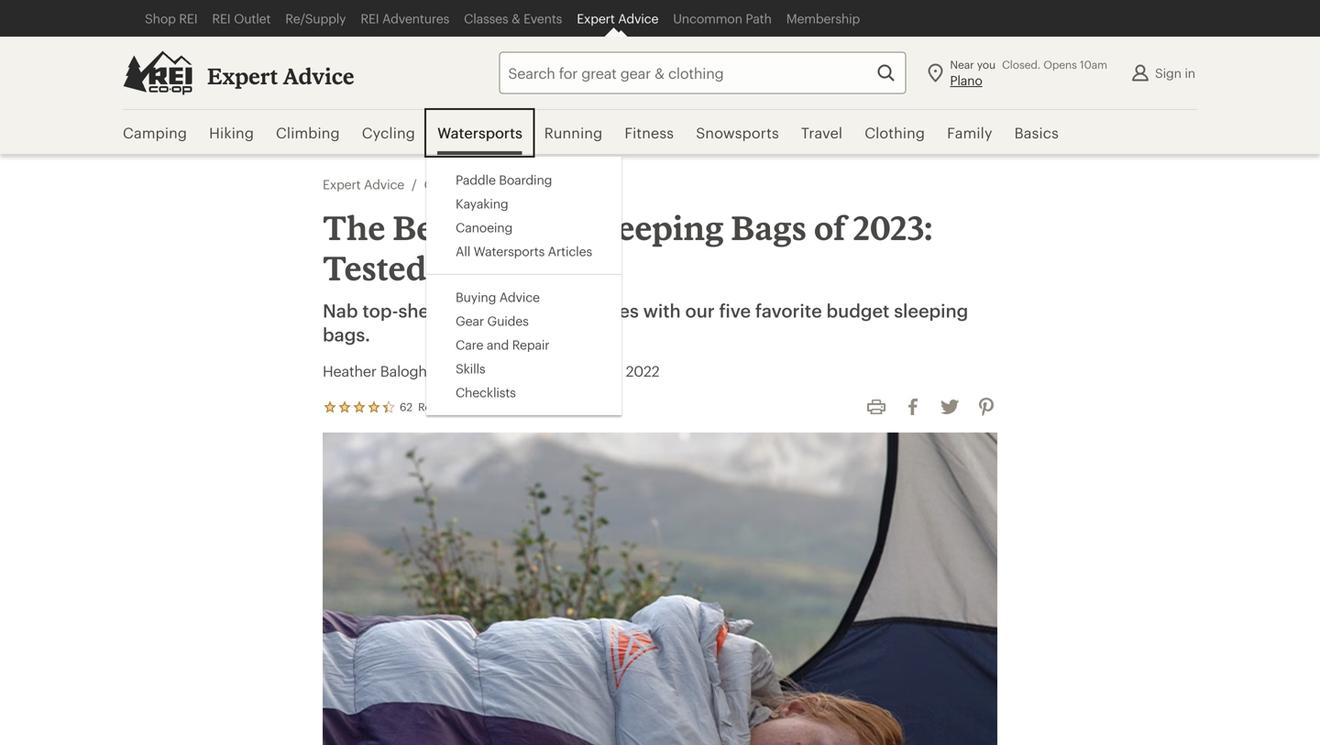 Task type: describe. For each thing, give the bounding box(es) containing it.
canoeing
[[456, 220, 513, 235]]

care
[[456, 337, 483, 352]]

cycling button
[[351, 110, 426, 156]]

2 vertical spatial expert advice link
[[323, 176, 404, 193]]

0 vertical spatial expert
[[577, 11, 615, 26]]

shop
[[145, 11, 176, 26]]

1 horizontal spatial expert
[[323, 177, 361, 192]]

clothing
[[865, 124, 925, 141]]

articles
[[548, 244, 592, 259]]

uncommon path link
[[666, 0, 779, 37]]

budget
[[827, 300, 890, 321]]

62 reviews
[[400, 400, 460, 414]]

gear guides link
[[456, 313, 529, 329]]

advice left /
[[364, 177, 404, 192]]

62
[[400, 400, 413, 414]]

10am
[[1080, 58, 1108, 71]]

classes & events
[[464, 11, 562, 26]]

re/supply
[[285, 11, 346, 26]]

fitness button
[[614, 110, 685, 156]]

april
[[569, 363, 601, 380]]

outlet
[[234, 11, 271, 26]]

advice left uncommon
[[618, 11, 659, 26]]

balogh
[[380, 363, 427, 380]]

canoeing link
[[456, 219, 513, 236]]

advice down re/supply link on the top
[[283, 63, 354, 89]]

sign
[[1155, 66, 1182, 80]]

a
[[518, 300, 528, 321]]

expert advice / camping
[[323, 177, 478, 192]]

in
[[1185, 66, 1196, 80]]

family button
[[936, 110, 1004, 156]]

membership
[[786, 11, 860, 26]]

best
[[393, 208, 461, 247]]

none search field inside expert advice 'banner'
[[466, 52, 906, 94]]

none field inside expert advice 'banner'
[[499, 52, 906, 94]]

prices
[[585, 300, 639, 321]]

bags
[[731, 208, 807, 247]]

basics
[[1015, 124, 1059, 141]]

the
[[323, 208, 386, 247]]

climbing button
[[265, 110, 351, 156]]

2023:
[[853, 208, 933, 247]]

with
[[643, 300, 681, 321]]

rei outlet
[[212, 11, 271, 26]]

checklists
[[456, 385, 516, 400]]

kayaking link
[[456, 195, 508, 212]]

camping inside dropdown button
[[123, 124, 187, 141]]

updated april 27, 2022
[[507, 363, 660, 380]]

updated
[[507, 363, 565, 380]]

rei adventures link
[[353, 0, 457, 37]]

buying advice gear guides care and repair skills checklists
[[456, 290, 550, 400]]

paddle boarding kayaking canoeing all watersports articles
[[456, 172, 592, 259]]

paddle
[[456, 172, 496, 187]]

rei outlet link
[[205, 0, 278, 37]]

gear
[[456, 314, 484, 328]]

family
[[947, 124, 993, 141]]

tested
[[323, 248, 427, 287]]

0 horizontal spatial expert
[[207, 63, 278, 89]]

bags.
[[323, 324, 370, 345]]

adventures
[[382, 11, 449, 26]]

2022
[[626, 363, 660, 380]]

1 vertical spatial expert advice
[[207, 63, 354, 89]]

all watersports articles link
[[456, 243, 592, 260]]

running
[[544, 124, 603, 141]]

care and repair link
[[456, 337, 550, 353]]

expert advice banner
[[0, 0, 1320, 415]]

1 vertical spatial expert advice link
[[207, 62, 354, 90]]

at
[[496, 300, 513, 321]]

sleeping
[[894, 300, 969, 321]]

budget
[[468, 208, 581, 247]]

snowsports button
[[685, 110, 790, 156]]

27,
[[604, 363, 622, 380]]

plano
[[950, 73, 983, 88]]

nab top-shelf sleep at a lower prices with our five favorite budget sleeping bags.
[[323, 300, 969, 345]]

near
[[950, 58, 974, 71]]

opens
[[1044, 58, 1077, 71]]

uncommon
[[673, 11, 743, 26]]

events
[[524, 11, 562, 26]]

Search for great gear & clothing text field
[[499, 52, 906, 94]]

travel button
[[790, 110, 854, 156]]

fitness
[[625, 124, 674, 141]]

basics button
[[1004, 110, 1070, 156]]

of
[[814, 208, 846, 247]]



Task type: vqa. For each thing, say whether or not it's contained in the screenshot.
Boarding
yes



Task type: locate. For each thing, give the bounding box(es) containing it.
lower
[[532, 300, 581, 321]]

top-
[[363, 300, 398, 321]]

cycling
[[362, 124, 415, 141]]

0 horizontal spatial camping
[[123, 124, 187, 141]]

0 horizontal spatial expert advice
[[207, 63, 354, 89]]

camping down the rei co-op, go to rei.com home page link
[[123, 124, 187, 141]]

1 horizontal spatial rei
[[212, 11, 231, 26]]

watersports
[[437, 124, 522, 141], [474, 244, 545, 259]]

advice up guides
[[499, 290, 540, 304]]

closed.
[[1002, 58, 1041, 71]]

skills link
[[456, 360, 486, 377]]

0 horizontal spatial rei
[[179, 11, 198, 26]]

heather balogh rochfort
[[323, 363, 489, 380]]

2 horizontal spatial rei
[[361, 11, 379, 26]]

rei left adventures
[[361, 11, 379, 26]]

0 vertical spatial expert advice
[[577, 11, 659, 26]]

our
[[685, 300, 715, 321]]

3 rei from the left
[[361, 11, 379, 26]]

kayaking
[[456, 196, 508, 211]]

1 vertical spatial watersports
[[474, 244, 545, 259]]

shop rei link
[[138, 0, 205, 37]]

1 horizontal spatial camping
[[424, 177, 478, 192]]

expert
[[577, 11, 615, 26], [207, 63, 278, 89], [323, 177, 361, 192]]

the best budget sleeping bags of 2023: tested
[[323, 208, 933, 287]]

sleeping
[[588, 208, 724, 247]]

skills
[[456, 361, 486, 376]]

nab
[[323, 300, 358, 321]]

rochfort
[[431, 363, 489, 380]]

expert advice link up the
[[323, 176, 404, 193]]

0 vertical spatial camping
[[123, 124, 187, 141]]

1 vertical spatial camping
[[424, 177, 478, 192]]

camping link
[[424, 176, 478, 193]]

watersports inside dropdown button
[[437, 124, 522, 141]]

favorite
[[755, 300, 822, 321]]

sleep
[[445, 300, 492, 321]]

1 vertical spatial expert
[[207, 63, 278, 89]]

rei for rei outlet
[[212, 11, 231, 26]]

expert down rei outlet link
[[207, 63, 278, 89]]

watersports up paddle
[[437, 124, 522, 141]]

rei inside shop rei link
[[179, 11, 198, 26]]

classes
[[464, 11, 509, 26]]

advice inside buying advice gear guides care and repair skills checklists
[[499, 290, 540, 304]]

expert up the
[[323, 177, 361, 192]]

camping button
[[123, 110, 198, 156]]

camping
[[123, 124, 187, 141], [424, 177, 478, 192]]

rei adventures
[[361, 11, 449, 26]]

clothing button
[[854, 110, 936, 156]]

expert advice up climbing
[[207, 63, 354, 89]]

None search field
[[466, 52, 906, 94]]

path
[[746, 11, 772, 26]]

rei inside rei outlet link
[[212, 11, 231, 26]]

2 vertical spatial expert
[[323, 177, 361, 192]]

watersports button
[[426, 110, 533, 156]]

sign in
[[1155, 66, 1196, 80]]

rei co-op, go to rei.com home page link
[[123, 51, 193, 95]]

checklists link
[[456, 384, 516, 401]]

expert advice
[[577, 11, 659, 26], [207, 63, 354, 89]]

None field
[[499, 52, 906, 94]]

shop rei
[[145, 11, 198, 26]]

travel
[[801, 124, 843, 141]]

expert right the events
[[577, 11, 615, 26]]

guides
[[487, 314, 529, 328]]

classes & events link
[[457, 0, 570, 37]]

expert advice link right the events
[[570, 0, 666, 37]]

rei
[[179, 11, 198, 26], [212, 11, 231, 26], [361, 11, 379, 26]]

sign in link
[[1122, 55, 1203, 91]]

all
[[456, 244, 471, 259]]

shelf
[[398, 300, 441, 321]]

hiking button
[[198, 110, 265, 156]]

2 rei from the left
[[212, 11, 231, 26]]

expert advice link up climbing
[[207, 62, 354, 90]]

camping up kayaking link
[[424, 177, 478, 192]]

re/supply link
[[278, 0, 353, 37]]

/
[[412, 177, 417, 192]]

a woman sleeping in the kelty cosmic 20 in colorado. image
[[323, 433, 998, 745]]

boarding
[[499, 172, 552, 187]]

buying advice link
[[456, 289, 540, 305]]

paddle boarding link
[[456, 171, 552, 188]]

advice
[[618, 11, 659, 26], [283, 63, 354, 89], [364, 177, 404, 192], [499, 290, 540, 304]]

rei left the 'outlet'
[[212, 11, 231, 26]]

hiking
[[209, 124, 254, 141]]

rei inside rei adventures link
[[361, 11, 379, 26]]

rei right shop
[[179, 11, 198, 26]]

you
[[977, 58, 996, 71]]

membership link
[[779, 0, 868, 37]]

running button
[[533, 110, 614, 156]]

0 vertical spatial expert advice link
[[570, 0, 666, 37]]

and
[[487, 337, 509, 352]]

1 horizontal spatial expert advice
[[577, 11, 659, 26]]

expert advice right the events
[[577, 11, 659, 26]]

watersports down canoeing at the left top
[[474, 244, 545, 259]]

rei co-op, go to rei.com home page image
[[123, 51, 193, 95]]

reviews
[[418, 400, 460, 414]]

search image
[[875, 62, 897, 84]]

1 rei from the left
[[179, 11, 198, 26]]

0 vertical spatial watersports
[[437, 124, 522, 141]]

watersports inside the paddle boarding kayaking canoeing all watersports articles
[[474, 244, 545, 259]]

snowsports
[[696, 124, 779, 141]]

2 horizontal spatial expert
[[577, 11, 615, 26]]

rei for rei adventures
[[361, 11, 379, 26]]

near you closed. opens 10am plano
[[950, 58, 1108, 88]]

heather
[[323, 363, 377, 380]]

five
[[719, 300, 751, 321]]

buying
[[456, 290, 496, 304]]



